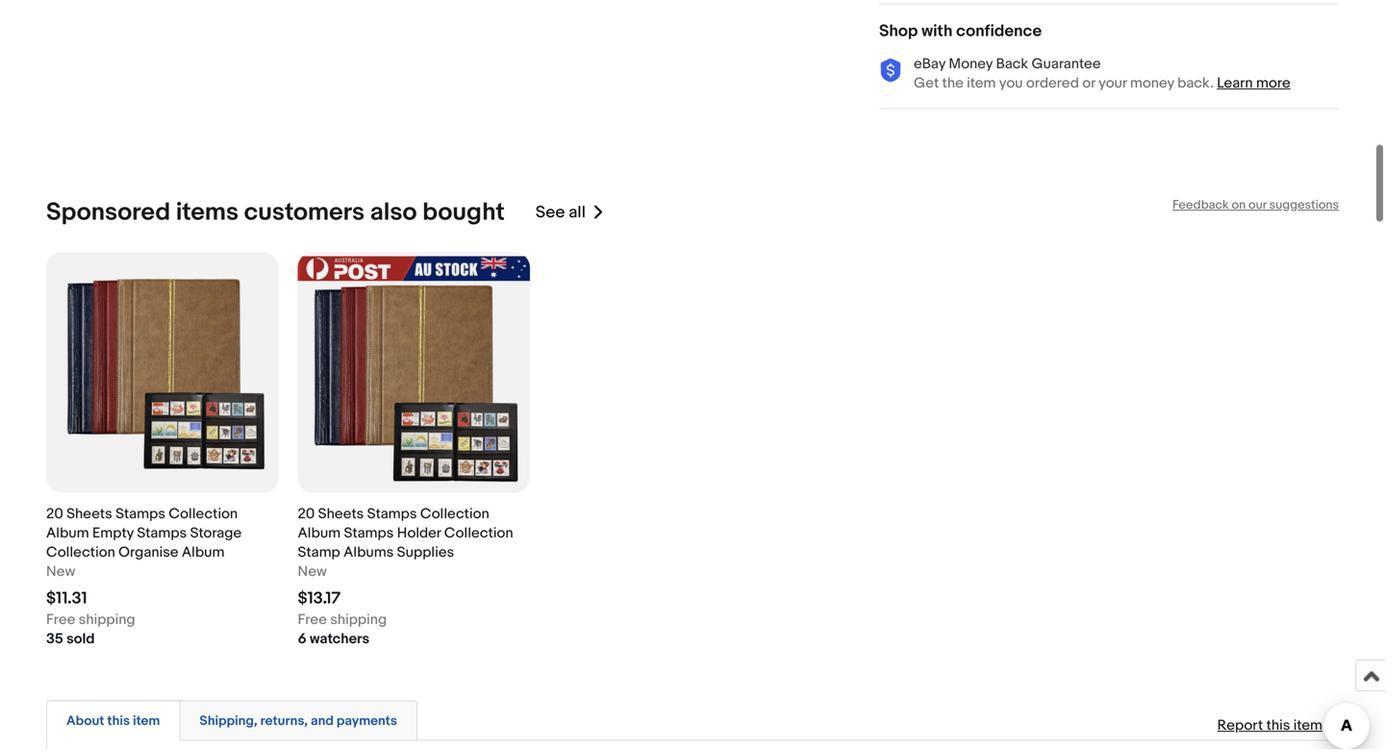 Task type: describe. For each thing, give the bounding box(es) containing it.
feedback on our suggestions link
[[1173, 198, 1339, 213]]

feedback on our suggestions
[[1173, 198, 1339, 213]]

free for $13.17
[[298, 611, 327, 629]]

Free shipping text field
[[298, 610, 387, 630]]

stamps up empty
[[116, 506, 165, 523]]

about this item
[[66, 713, 160, 730]]

get
[[914, 74, 939, 92]]

album for $11.31
[[46, 525, 89, 542]]

See all text field
[[536, 202, 586, 223]]

Free shipping text field
[[46, 610, 135, 630]]

item for about this item
[[133, 713, 160, 730]]

with
[[922, 21, 953, 41]]

sheets for $11.31
[[67, 506, 112, 523]]

collection up holder
[[420, 506, 489, 523]]

holder
[[397, 525, 441, 542]]

shipping for $11.31
[[79, 611, 135, 629]]

learn more
[[1217, 74, 1291, 92]]

new text field for $13.17
[[298, 562, 327, 582]]

with details__icon image
[[879, 59, 902, 83]]

stamps up organise
[[137, 525, 187, 542]]

this for about
[[107, 713, 130, 730]]

report this item
[[1218, 717, 1323, 734]]

shop
[[879, 21, 918, 41]]

ordered
[[1026, 74, 1079, 92]]

new for $13.17
[[298, 563, 327, 581]]

sponsored items customers also bought
[[46, 198, 505, 227]]

all
[[569, 202, 586, 223]]

shipping for $13.17
[[330, 611, 387, 629]]

album for $13.17
[[298, 525, 341, 542]]

item for report this item
[[1294, 717, 1323, 734]]

report this item link
[[1208, 708, 1333, 744]]

ebay money back guarantee
[[914, 55, 1101, 73]]

learn
[[1217, 74, 1253, 92]]

shipping, returns, and payments button
[[200, 712, 397, 731]]

get the item you ordered or your money back.
[[914, 74, 1214, 92]]

the
[[942, 74, 964, 92]]

confidence
[[957, 21, 1042, 41]]

storage
[[190, 525, 242, 542]]

shop with confidence
[[879, 21, 1042, 41]]

you
[[999, 74, 1023, 92]]

and
[[311, 713, 334, 730]]

item for get the item you ordered or your money back.
[[967, 74, 996, 92]]

$13.17 text field
[[298, 589, 341, 609]]

our
[[1249, 198, 1267, 213]]

feedback
[[1173, 198, 1229, 213]]

new for $11.31
[[46, 563, 75, 581]]

your
[[1099, 74, 1127, 92]]



Task type: vqa. For each thing, say whether or not it's contained in the screenshot.
Straps
no



Task type: locate. For each thing, give the bounding box(es) containing it.
free up 35
[[46, 611, 75, 629]]

20 sheets stamps collection album empty stamps storage collection organise album new $11.31 free shipping 35 sold
[[46, 506, 242, 648]]

0 horizontal spatial shipping
[[79, 611, 135, 629]]

item inside button
[[133, 713, 160, 730]]

sold
[[66, 631, 95, 648]]

sheets inside 20 sheets stamps collection album empty stamps storage collection organise album new $11.31 free shipping 35 sold
[[67, 506, 112, 523]]

new
[[46, 563, 75, 581], [298, 563, 327, 581]]

stamps up albums
[[344, 525, 394, 542]]

this right report
[[1267, 717, 1291, 734]]

0 horizontal spatial item
[[133, 713, 160, 730]]

back
[[996, 55, 1029, 73]]

see all
[[536, 202, 586, 223]]

20 inside 20 sheets stamps collection album stamps holder collection stamp albums supplies new $13.17 free shipping 6 watchers
[[298, 506, 315, 523]]

sheets for $13.17
[[318, 506, 364, 523]]

shipping
[[79, 611, 135, 629], [330, 611, 387, 629]]

collection down empty
[[46, 544, 115, 561]]

35 sold text field
[[46, 630, 95, 649]]

album up stamp at the bottom of the page
[[298, 525, 341, 542]]

shipping inside 20 sheets stamps collection album empty stamps storage collection organise album new $11.31 free shipping 35 sold
[[79, 611, 135, 629]]

customers
[[244, 198, 365, 227]]

new down stamp at the bottom of the page
[[298, 563, 327, 581]]

1 horizontal spatial free
[[298, 611, 327, 629]]

suggestions
[[1270, 198, 1339, 213]]

20 for $13.17
[[298, 506, 315, 523]]

item right about
[[133, 713, 160, 730]]

1 horizontal spatial new
[[298, 563, 327, 581]]

20 up stamp at the bottom of the page
[[298, 506, 315, 523]]

free
[[46, 611, 75, 629], [298, 611, 327, 629]]

this inside button
[[107, 713, 130, 730]]

back.
[[1178, 74, 1214, 92]]

sheets up empty
[[67, 506, 112, 523]]

about
[[66, 713, 104, 730]]

2 20 from the left
[[298, 506, 315, 523]]

0 horizontal spatial new
[[46, 563, 75, 581]]

albums
[[344, 544, 394, 561]]

1 new text field from the left
[[46, 562, 75, 582]]

0 horizontal spatial sheets
[[67, 506, 112, 523]]

collection
[[169, 506, 238, 523], [420, 506, 489, 523], [444, 525, 513, 542], [46, 544, 115, 561]]

shipping inside 20 sheets stamps collection album stamps holder collection stamp albums supplies new $13.17 free shipping 6 watchers
[[330, 611, 387, 629]]

item right report
[[1294, 717, 1323, 734]]

free for $11.31
[[46, 611, 75, 629]]

1 sheets from the left
[[67, 506, 112, 523]]

empty
[[92, 525, 134, 542]]

2 new from the left
[[298, 563, 327, 581]]

collection up storage
[[169, 506, 238, 523]]

also
[[370, 198, 417, 227]]

new text field up the $11.31
[[46, 562, 75, 582]]

supplies
[[397, 544, 454, 561]]

watchers
[[310, 631, 370, 648]]

tab list containing about this item
[[46, 697, 1339, 741]]

0 horizontal spatial this
[[107, 713, 130, 730]]

6
[[298, 631, 307, 648]]

shipping up watchers
[[330, 611, 387, 629]]

stamp
[[298, 544, 340, 561]]

learn more link
[[1217, 74, 1291, 92]]

this right about
[[107, 713, 130, 730]]

new text field for $11.31
[[46, 562, 75, 582]]

free inside 20 sheets stamps collection album stamps holder collection stamp albums supplies new $13.17 free shipping 6 watchers
[[298, 611, 327, 629]]

this for report
[[1267, 717, 1291, 734]]

bought
[[423, 198, 505, 227]]

new text field down stamp at the bottom of the page
[[298, 562, 327, 582]]

1 horizontal spatial 20
[[298, 506, 315, 523]]

new up the $11.31
[[46, 563, 75, 581]]

20 for $11.31
[[46, 506, 63, 523]]

new inside 20 sheets stamps collection album stamps holder collection stamp albums supplies new $13.17 free shipping 6 watchers
[[298, 563, 327, 581]]

shipping,
[[200, 713, 257, 730]]

new inside 20 sheets stamps collection album empty stamps storage collection organise album new $11.31 free shipping 35 sold
[[46, 563, 75, 581]]

0 horizontal spatial free
[[46, 611, 75, 629]]

this
[[107, 713, 130, 730], [1267, 717, 1291, 734]]

collection up supplies
[[444, 525, 513, 542]]

see all link
[[536, 198, 605, 227]]

0 horizontal spatial album
[[46, 525, 89, 542]]

$13.17
[[298, 589, 341, 609]]

payments
[[337, 713, 397, 730]]

tab list
[[46, 697, 1339, 741]]

6 watchers text field
[[298, 630, 370, 649]]

0 horizontal spatial new text field
[[46, 562, 75, 582]]

or
[[1083, 74, 1096, 92]]

1 horizontal spatial shipping
[[330, 611, 387, 629]]

sheets
[[67, 506, 112, 523], [318, 506, 364, 523]]

2 free from the left
[[298, 611, 327, 629]]

2 sheets from the left
[[318, 506, 364, 523]]

on
[[1232, 198, 1246, 213]]

$11.31
[[46, 589, 87, 609]]

album left empty
[[46, 525, 89, 542]]

guarantee
[[1032, 55, 1101, 73]]

returns,
[[260, 713, 308, 730]]

sheets inside 20 sheets stamps collection album stamps holder collection stamp albums supplies new $13.17 free shipping 6 watchers
[[318, 506, 364, 523]]

item down money
[[967, 74, 996, 92]]

sheets up stamp at the bottom of the page
[[318, 506, 364, 523]]

20
[[46, 506, 63, 523], [298, 506, 315, 523]]

1 horizontal spatial item
[[967, 74, 996, 92]]

2 horizontal spatial item
[[1294, 717, 1323, 734]]

about this item button
[[66, 712, 160, 731]]

1 free from the left
[[46, 611, 75, 629]]

1 shipping from the left
[[79, 611, 135, 629]]

free inside 20 sheets stamps collection album empty stamps storage collection organise album new $11.31 free shipping 35 sold
[[46, 611, 75, 629]]

money
[[1130, 74, 1175, 92]]

more
[[1257, 74, 1291, 92]]

$11.31 text field
[[46, 589, 87, 609]]

report
[[1218, 717, 1264, 734]]

2 new text field from the left
[[298, 562, 327, 582]]

0 horizontal spatial 20
[[46, 506, 63, 523]]

ebay
[[914, 55, 946, 73]]

album inside 20 sheets stamps collection album stamps holder collection stamp albums supplies new $13.17 free shipping 6 watchers
[[298, 525, 341, 542]]

1 horizontal spatial this
[[1267, 717, 1291, 734]]

1 new from the left
[[46, 563, 75, 581]]

stamps up holder
[[367, 506, 417, 523]]

1 horizontal spatial album
[[182, 544, 225, 561]]

money
[[949, 55, 993, 73]]

2 horizontal spatial album
[[298, 525, 341, 542]]

organise
[[118, 544, 178, 561]]

1 horizontal spatial new text field
[[298, 562, 327, 582]]

see
[[536, 202, 565, 223]]

1 horizontal spatial sheets
[[318, 506, 364, 523]]

20 sheets stamps collection album stamps holder collection stamp albums supplies new $13.17 free shipping 6 watchers
[[298, 506, 513, 648]]

item
[[967, 74, 996, 92], [133, 713, 160, 730], [1294, 717, 1323, 734]]

album
[[46, 525, 89, 542], [298, 525, 341, 542], [182, 544, 225, 561]]

New text field
[[46, 562, 75, 582], [298, 562, 327, 582]]

shipping up sold
[[79, 611, 135, 629]]

1 20 from the left
[[46, 506, 63, 523]]

album down storage
[[182, 544, 225, 561]]

shipping, returns, and payments
[[200, 713, 397, 730]]

items
[[176, 198, 239, 227]]

2 shipping from the left
[[330, 611, 387, 629]]

sponsored
[[46, 198, 170, 227]]

20 up the $11.31
[[46, 506, 63, 523]]

free up "6"
[[298, 611, 327, 629]]

20 inside 20 sheets stamps collection album empty stamps storage collection organise album new $11.31 free shipping 35 sold
[[46, 506, 63, 523]]

stamps
[[116, 506, 165, 523], [367, 506, 417, 523], [137, 525, 187, 542], [344, 525, 394, 542]]

35
[[46, 631, 63, 648]]



